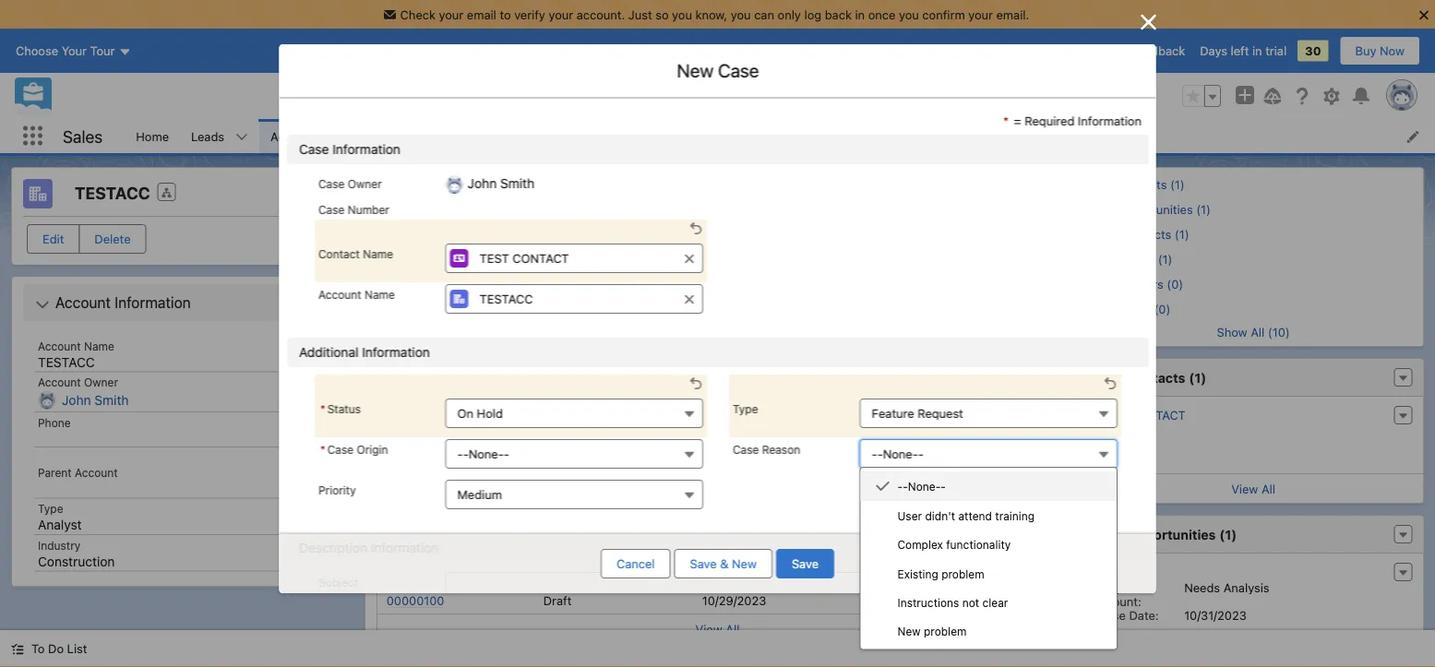 Task type: describe. For each thing, give the bounding box(es) containing it.
0 vertical spatial testacc
[[75, 183, 150, 203]]

industry
[[38, 539, 81, 552]]

Priority button
[[445, 480, 703, 510]]

instructions not clear
[[898, 597, 1008, 610]]

days left in trial
[[1200, 44, 1287, 58]]

contacts list item
[[358, 119, 454, 153]]

contract number cell
[[854, 557, 1012, 588]]

status inside * status on hold
[[327, 402, 360, 415]]

on
[[457, 407, 473, 420]]

row number cell
[[377, 247, 425, 279]]

view for contracts (1)
[[696, 477, 722, 491]]

number for contract number
[[916, 564, 964, 578]]

30
[[1305, 44, 1321, 58]]

00000100
[[387, 594, 444, 608]]

all down opportunities grid
[[726, 313, 740, 327]]

buy
[[1355, 44, 1377, 58]]

1 you from the left
[[672, 7, 692, 21]]

edit account name image
[[313, 355, 326, 368]]

contracts (1) link
[[1116, 227, 1189, 242]]

existing problem
[[898, 568, 985, 581]]

new button for orders (1)
[[991, 520, 1045, 547]]

account information button
[[27, 288, 338, 318]]

save button
[[776, 549, 834, 579]]

hold
[[476, 407, 503, 420]]

0 vertical spatial account name
[[318, 288, 394, 301]]

account inside dropdown button
[[55, 294, 111, 312]]

case for case owner
[[318, 177, 344, 190]]

* for * case origin --none--
[[320, 443, 325, 456]]

none- inside * case origin --none--
[[468, 447, 503, 461]]

now
[[1380, 44, 1405, 58]]

orders grid
[[377, 557, 1058, 615]]

opportunity name button
[[455, 247, 585, 277]]

quotes list item
[[953, 119, 1040, 153]]

orders
[[422, 526, 465, 541]]

leave feedback link
[[1095, 44, 1185, 58]]

all for contacts (1) the view all link
[[1261, 482, 1275, 496]]

all for the view all link below 'search...' "button"
[[726, 151, 740, 165]]

opp1 for the opp1 link in opportunities grid
[[464, 285, 494, 299]]

(1) for orders (1)
[[469, 526, 486, 541]]

(1) for contracts (1)
[[488, 362, 506, 377]]

opportunities list item
[[454, 119, 577, 153]]

reports list item
[[863, 119, 953, 153]]

feedback
[[1131, 44, 1185, 58]]

order number cell
[[377, 557, 536, 588]]

priority
[[318, 484, 356, 497]]

view all link for contracts (1)
[[377, 469, 1058, 498]]

Type button
[[859, 399, 1117, 428]]

minutes
[[489, 222, 530, 235]]

case reason
[[732, 443, 800, 456]]

0 vertical spatial test
[[1060, 129, 1089, 143]]

stage button
[[585, 247, 770, 277]]

accounts list item
[[259, 119, 358, 153]]

owner for case owner
[[347, 177, 381, 190]]

row number image
[[377, 247, 425, 277]]

test inside test contact title: email: phone:
[[1096, 408, 1126, 422]]

cases (0) link
[[1116, 302, 1170, 317]]

information for description information
[[370, 540, 438, 556]]

case for case number
[[318, 203, 344, 216]]

description information
[[299, 540, 438, 556]]

00000101 element
[[377, 400, 604, 462]]

opportunities for bottom opportunities link
[[422, 196, 510, 212]]

phone
[[38, 416, 71, 429]]

type for type
[[38, 503, 63, 516]]

(1) for opportunities (1)
[[1219, 527, 1236, 542]]

--none-- inside button
[[871, 447, 923, 461]]

contract inside 10/29/2023 contract end date:
[[388, 433, 437, 447]]

0 horizontal spatial in
[[855, 7, 865, 21]]

john
[[62, 393, 91, 408]]

to do list button
[[0, 630, 98, 667]]

phone:
[[1094, 451, 1133, 465]]

analyst
[[38, 517, 82, 533]]

once
[[868, 7, 896, 21]]

information for case information
[[332, 142, 400, 157]]

home
[[136, 129, 169, 143]]

text default image for account information
[[35, 297, 50, 312]]

test contact element
[[1083, 404, 1423, 467]]

check your email to verify your account. just so you know, you can only log back in once you confirm your email.
[[400, 7, 1030, 21]]

information up qt at the right of the page
[[1078, 114, 1141, 127]]

new problem
[[898, 626, 967, 638]]

log
[[804, 7, 822, 21]]

analysis for needs analysis
[[632, 285, 678, 299]]

(10)
[[1268, 325, 1290, 339]]

opportunities (1)
[[1116, 202, 1211, 216]]

status inside status cell
[[543, 564, 582, 578]]

1 vertical spatial account name
[[38, 340, 114, 353]]

view all link for orders (1)
[[377, 614, 1058, 643]]

stage
[[592, 255, 627, 269]]

--none-- inside option
[[898, 481, 946, 494]]

name down 1
[[362, 247, 393, 260]]

text default image for to do list
[[11, 643, 24, 656]]

draft inside orders grid
[[543, 594, 572, 608]]

opp1 for the opp1 link within the opp1 element
[[1096, 565, 1126, 579]]

text default image inside the --none-- option
[[875, 479, 890, 494]]

edit
[[42, 232, 64, 246]]

case inside * case origin --none--
[[327, 443, 353, 456]]

new inside "save & new" button
[[732, 557, 757, 571]]

medium
[[457, 488, 502, 502]]

00000100 link
[[387, 594, 444, 609]]

forecasts
[[684, 129, 739, 143]]

Account Name text field
[[445, 284, 703, 314]]

Status, On Hold button
[[445, 399, 703, 428]]

view all for orders (1)
[[696, 622, 740, 636]]

test contact title: email: phone:
[[1094, 408, 1185, 465]]

needs for needs analysis amount: close date:
[[1184, 581, 1220, 594]]

2 vertical spatial opportunities
[[1127, 527, 1216, 542]]

accounts link
[[259, 119, 334, 153]]

1 horizontal spatial opportunities image
[[1094, 523, 1116, 546]]

order start date cell
[[695, 557, 854, 588]]

account right parent
[[75, 466, 118, 479]]

end
[[441, 433, 462, 447]]

view all link down 'search...' "button"
[[377, 143, 1058, 173]]

analysis for needs analysis amount: close date:
[[1223, 581, 1269, 594]]

contacts (1) link
[[1116, 177, 1184, 192]]

opportunity
[[462, 255, 535, 269]]

orders (1)
[[1116, 252, 1172, 266]]

parent account
[[38, 466, 118, 479]]

orders (1) link
[[1116, 252, 1172, 267]]

opportunity name cell
[[455, 247, 585, 279]]

edit button
[[27, 224, 80, 254]]

reports
[[875, 129, 918, 143]]

edit parent account image
[[313, 482, 326, 495]]

request
[[917, 407, 963, 420]]

sales
[[63, 126, 103, 146]]

* for * status on hold
[[320, 402, 325, 415]]

buy now
[[1355, 44, 1405, 58]]

cancel button
[[601, 549, 671, 579]]

item
[[397, 222, 419, 235]]

all for the view all link related to contracts (1)
[[726, 477, 740, 491]]

orders (1)
[[422, 526, 486, 541]]

case for case reason
[[732, 443, 759, 456]]

start
[[740, 564, 770, 578]]

ago
[[533, 222, 553, 235]]

additional
[[299, 345, 358, 360]]

to
[[31, 642, 45, 656]]

left
[[1231, 44, 1249, 58]]

contracts
[[422, 362, 485, 377]]

contacts image
[[1094, 366, 1116, 389]]

complex
[[898, 539, 943, 552]]

save for save & new
[[690, 557, 717, 571]]

(1) for contacts (1)
[[1189, 370, 1206, 385]]

contact
[[1129, 408, 1185, 422]]

opp1 element
[[1083, 561, 1423, 624]]

calendar list item
[[577, 119, 673, 153]]

case for case information
[[299, 142, 329, 157]]

back
[[825, 7, 852, 21]]

all for the view all link corresponding to orders (1)
[[726, 622, 740, 636]]

save & new button
[[674, 549, 772, 579]]

account image
[[23, 179, 53, 209]]

0 horizontal spatial opportunities image
[[388, 193, 411, 215]]

opp1 link inside opportunities grid
[[464, 285, 494, 300]]

leads list item
[[180, 119, 259, 153]]

parent
[[38, 466, 72, 479]]

account information
[[55, 294, 191, 312]]

number for order number
[[422, 564, 470, 578]]

edit industry image
[[313, 555, 326, 568]]

date: inside 10/29/2023 contract end date:
[[465, 433, 495, 447]]

1/28/2024 status:
[[388, 433, 501, 461]]

test contact link
[[1096, 408, 1185, 423]]

contacts for contacts
[[369, 129, 419, 143]]

new up 'search...' "button"
[[677, 60, 713, 81]]

--none-- option
[[861, 472, 1117, 501]]

stage:
[[1094, 581, 1130, 594]]

opportunities for the topmost opportunities link
[[466, 129, 542, 143]]

status cell
[[536, 557, 695, 588]]

show all (10)
[[1217, 325, 1290, 339]]

to
[[500, 7, 511, 21]]

* for * test qt
[[1051, 129, 1056, 143]]

order for order start date
[[702, 564, 737, 578]]

0 vertical spatial opportunities link
[[454, 119, 553, 153]]

* = required information
[[1003, 114, 1141, 127]]

view for contacts (1)
[[1231, 482, 1258, 496]]

problem for new problem
[[924, 626, 967, 638]]

information for additional information
[[362, 345, 430, 360]]

account down contact
[[318, 288, 361, 301]]



Task type: locate. For each thing, give the bounding box(es) containing it.
type
[[732, 402, 758, 415], [38, 503, 63, 516]]

1 vertical spatial opportunities image
[[1094, 523, 1116, 546]]

(1)
[[488, 362, 506, 377], [1189, 370, 1206, 385], [469, 526, 486, 541], [1219, 527, 1236, 542]]

number for case number
[[347, 203, 389, 216]]

0 vertical spatial new button
[[991, 355, 1045, 383]]

text default image down the feature
[[875, 479, 890, 494]]

0 horizontal spatial needs
[[592, 285, 628, 299]]

contract down complex at the bottom of the page
[[861, 564, 913, 578]]

3 your from the left
[[968, 7, 993, 21]]

case right edit phone icon
[[327, 443, 353, 456]]

order inside cell
[[702, 564, 737, 578]]

contact
[[318, 247, 359, 260]]

0 vertical spatial opp1
[[464, 285, 494, 299]]

information inside dropdown button
[[115, 294, 191, 312]]

opp1 link inside opp1 element
[[1096, 565, 1126, 580]]

owner up john smith
[[84, 376, 118, 389]]

date: inside the needs analysis amount: close date:
[[1129, 608, 1158, 622]]

•
[[422, 222, 428, 235]]

in right 'left' on the right top
[[1253, 44, 1262, 58]]

0 vertical spatial opportunities
[[466, 129, 542, 143]]

reason
[[762, 443, 800, 456]]

* up edit phone icon
[[320, 402, 325, 415]]

opportunities image up item
[[388, 193, 411, 215]]

your left the email
[[439, 7, 464, 21]]

0 vertical spatial contacts
[[369, 129, 419, 143]]

0 vertical spatial analysis
[[632, 285, 678, 299]]

0 vertical spatial date:
[[465, 433, 495, 447]]

* case origin --none--
[[320, 443, 509, 461]]

1 vertical spatial needs
[[1184, 581, 1220, 594]]

partners (0) link
[[1116, 277, 1183, 292]]

new down instructions
[[898, 626, 921, 638]]

contacts for contacts (1)
[[1127, 370, 1185, 385]]

* test qt
[[1051, 129, 1109, 143]]

cancel
[[617, 557, 655, 571]]

order for order number
[[385, 564, 419, 578]]

Contact Name text field
[[445, 244, 703, 273]]

view all link down test contact element
[[1083, 474, 1423, 503]]

1
[[388, 222, 394, 235]]

none- up user
[[908, 481, 941, 494]]

number down orders
[[422, 564, 470, 578]]

opportunities link down search...
[[454, 119, 553, 153]]

name
[[362, 247, 393, 260], [538, 255, 572, 269], [364, 288, 394, 301], [84, 340, 114, 353]]

opportunities link up 5
[[422, 196, 535, 212]]

all
[[726, 151, 740, 165], [726, 313, 740, 327], [1250, 325, 1264, 339], [726, 477, 740, 491], [1261, 482, 1275, 496], [726, 622, 740, 636]]

account
[[318, 288, 361, 301], [55, 294, 111, 312], [38, 340, 81, 353], [38, 376, 81, 389], [75, 466, 118, 479]]

test down * = required information
[[1060, 129, 1089, 143]]

1 horizontal spatial text default image
[[35, 297, 50, 312]]

name up account owner
[[84, 340, 114, 353]]

all down orders grid
[[726, 622, 740, 636]]

type up the analyst at left
[[38, 503, 63, 516]]

1 horizontal spatial your
[[549, 7, 573, 21]]

view all link down case reason
[[377, 469, 1058, 498]]

opp1 inside opportunities grid
[[464, 285, 494, 299]]

0 vertical spatial type
[[732, 402, 758, 415]]

0 horizontal spatial status
[[327, 402, 360, 415]]

save inside button
[[690, 557, 717, 571]]

1 horizontal spatial needs
[[1184, 581, 1220, 594]]

analysis down stage "cell"
[[632, 285, 678, 299]]

leave feedback
[[1095, 44, 1185, 58]]

new inside list box
[[898, 626, 921, 638]]

* down required
[[1051, 129, 1056, 143]]

account name up account owner
[[38, 340, 114, 353]]

1 horizontal spatial status
[[543, 564, 582, 578]]

contract inside cell
[[861, 564, 913, 578]]

1 vertical spatial --none--
[[898, 481, 946, 494]]

1 vertical spatial draft
[[543, 594, 572, 608]]

information for account information
[[115, 294, 191, 312]]

1 vertical spatial owner
[[84, 376, 118, 389]]

2 horizontal spatial your
[[968, 7, 993, 21]]

10/29/2023 for 10/29/2023
[[702, 594, 766, 608]]

--none-- up user
[[898, 481, 946, 494]]

contract
[[388, 433, 437, 447], [861, 564, 913, 578]]

1 horizontal spatial type
[[732, 402, 758, 415]]

user didn't attend training
[[898, 510, 1035, 523]]

0 vertical spatial text default image
[[1141, 130, 1154, 143]]

* for * = required information
[[1003, 114, 1008, 127]]

--none-- down the feature
[[871, 447, 923, 461]]

1 vertical spatial in
[[1253, 44, 1262, 58]]

1 horizontal spatial owner
[[347, 177, 381, 190]]

1 horizontal spatial analysis
[[1223, 581, 1269, 594]]

needs inside opportunities grid
[[592, 285, 628, 299]]

1 horizontal spatial test
[[1096, 408, 1126, 422]]

forecasts link
[[673, 119, 750, 153]]

contacts (1)
[[1127, 370, 1206, 385]]

text default image
[[35, 297, 50, 312], [11, 643, 24, 656]]

Case Origin, --None-- button
[[445, 439, 703, 469]]

do
[[48, 642, 64, 656]]

0 horizontal spatial 10/29/2023
[[444, 419, 508, 433]]

to do list
[[31, 642, 87, 656]]

case number
[[318, 203, 389, 216]]

0 horizontal spatial date:
[[465, 433, 495, 447]]

1/28/2024
[[444, 433, 501, 447]]

10/29/2023
[[444, 419, 508, 433], [702, 594, 766, 608]]

new down "training"
[[1005, 527, 1030, 540]]

list box
[[860, 467, 1118, 650]]

* left =
[[1003, 114, 1008, 127]]

save left &
[[690, 557, 717, 571]]

1 horizontal spatial opp1 link
[[1096, 565, 1126, 580]]

didn't
[[925, 510, 955, 523]]

leave
[[1095, 44, 1127, 58]]

case down case owner
[[318, 203, 344, 216]]

1 vertical spatial contract
[[861, 564, 913, 578]]

calendar
[[588, 129, 638, 143]]

new case
[[677, 60, 759, 81]]

opp1 link
[[464, 285, 494, 300], [1096, 565, 1126, 580]]

stage cell
[[585, 247, 770, 279]]

opp1 up stage:
[[1096, 565, 1126, 579]]

2 you from the left
[[731, 7, 751, 21]]

type inside type feature request
[[732, 402, 758, 415]]

title:
[[1094, 424, 1122, 438]]

view all down forecasts
[[696, 151, 740, 165]]

all down test contact element
[[1261, 482, 1275, 496]]

2 your from the left
[[549, 7, 573, 21]]

all down case reason
[[726, 477, 740, 491]]

view down opportunities grid
[[696, 313, 722, 327]]

0 horizontal spatial text default image
[[11, 643, 24, 656]]

all left (10)
[[1250, 325, 1264, 339]]

case up case owner
[[299, 142, 329, 157]]

problem up not
[[942, 568, 985, 581]]

1 vertical spatial opp1 link
[[1096, 565, 1126, 580]]

save inside button
[[792, 557, 819, 571]]

leads link
[[180, 119, 235, 153]]

view all for contacts (1)
[[1231, 482, 1275, 496]]

date: right close
[[1129, 608, 1158, 622]]

view down forecasts
[[696, 151, 722, 165]]

test up title:
[[1096, 408, 1126, 422]]

0 vertical spatial --none--
[[871, 447, 923, 461]]

opportunities image
[[388, 193, 411, 215], [1094, 523, 1116, 546]]

* inside * case origin --none--
[[320, 443, 325, 456]]

save & new
[[690, 557, 757, 571]]

1 vertical spatial new button
[[991, 520, 1045, 547]]

2 save from the left
[[792, 557, 819, 571]]

case owner
[[318, 177, 381, 190]]

draft inside 00000101 element
[[444, 447, 473, 461]]

testacc up the delete at the left
[[75, 183, 150, 203]]

analysis inside the needs analysis amount: close date:
[[1223, 581, 1269, 594]]

testacc
[[75, 183, 150, 203], [38, 354, 95, 370]]

0 vertical spatial needs
[[592, 285, 628, 299]]

list item
[[1040, 119, 1162, 153]]

opportunities
[[466, 129, 542, 143], [422, 196, 510, 212], [1127, 527, 1216, 542]]

0 vertical spatial in
[[855, 7, 865, 21]]

information
[[1078, 114, 1141, 127], [332, 142, 400, 157], [115, 294, 191, 312], [362, 345, 430, 360], [370, 540, 438, 556]]

0 horizontal spatial text default image
[[875, 479, 890, 494]]

case up case number
[[318, 177, 344, 190]]

1 horizontal spatial you
[[731, 7, 751, 21]]

opportunities up 1 item • updated 5 minutes ago
[[422, 196, 510, 212]]

cell
[[425, 247, 455, 279]]

tab panel containing opportunities
[[376, 16, 1059, 667]]

date: down hold
[[465, 433, 495, 447]]

in right back
[[855, 7, 865, 21]]

contracts (1)
[[1116, 227, 1189, 241]]

0 horizontal spatial type
[[38, 503, 63, 516]]

not
[[962, 597, 980, 610]]

1 horizontal spatial draft
[[543, 594, 572, 608]]

10/29/2023 inside orders grid
[[702, 594, 766, 608]]

=
[[1014, 114, 1021, 127]]

1 vertical spatial 10/29/2023
[[702, 594, 766, 608]]

amount:
[[1094, 594, 1141, 608]]

0 vertical spatial status
[[327, 402, 360, 415]]

opp1 down the opportunity on the left of the page
[[464, 285, 494, 299]]

1 horizontal spatial 10/29/2023
[[702, 594, 766, 608]]

new button up type button
[[991, 355, 1045, 383]]

dashboards list item
[[750, 119, 863, 153]]

opportunities image up stage:
[[1094, 523, 1116, 546]]

0 vertical spatial problem
[[942, 568, 985, 581]]

1 horizontal spatial date:
[[1129, 608, 1158, 622]]

view all down case reason
[[696, 477, 740, 491]]

0 horizontal spatial opp1
[[464, 285, 494, 299]]

email
[[467, 7, 496, 21]]

contacts up case owner
[[369, 129, 419, 143]]

1 vertical spatial status
[[543, 564, 582, 578]]

account down delete button
[[55, 294, 111, 312]]

1 vertical spatial opportunities
[[422, 196, 510, 212]]

analysis
[[632, 285, 678, 299], [1223, 581, 1269, 594]]

feature
[[871, 407, 914, 420]]

list item containing *
[[1040, 119, 1162, 153]]

1 horizontal spatial text default image
[[1141, 130, 1154, 143]]

0 horizontal spatial opp1 link
[[464, 285, 494, 300]]

0 vertical spatial owner
[[347, 177, 381, 190]]

1 vertical spatial problem
[[924, 626, 967, 638]]

all down forecasts
[[726, 151, 740, 165]]

opp1 link down the opportunity on the left of the page
[[464, 285, 494, 300]]

opp1 link up stage:
[[1096, 565, 1126, 580]]

text default image inside list
[[1141, 130, 1154, 143]]

number up 1
[[347, 203, 389, 216]]

new button down the --none-- option
[[991, 520, 1045, 547]]

status left the "cancel" at the left bottom of page
[[543, 564, 582, 578]]

edit phone image
[[313, 432, 326, 445]]

case up 'search...' "button"
[[718, 60, 759, 81]]

new up type button
[[1005, 362, 1030, 376]]

you right the so
[[672, 7, 692, 21]]

view down test contact element
[[1231, 482, 1258, 496]]

0 horizontal spatial account name
[[38, 340, 114, 353]]

0 horizontal spatial analysis
[[632, 285, 678, 299]]

text default image right qt at the right of the page
[[1141, 130, 1154, 143]]

just
[[628, 7, 652, 21]]

view all link down stage "cell"
[[377, 305, 1058, 334]]

00000101
[[390, 403, 446, 417]]

2 new button from the top
[[991, 520, 1045, 547]]

account up 'john'
[[38, 376, 81, 389]]

1 horizontal spatial number
[[422, 564, 470, 578]]

text default image inside account information dropdown button
[[35, 297, 50, 312]]

1 vertical spatial contacts
[[1127, 370, 1185, 385]]

opportunities grid
[[377, 247, 1058, 306]]

1 vertical spatial analysis
[[1223, 581, 1269, 594]]

0 horizontal spatial order
[[385, 564, 419, 578]]

0 horizontal spatial contacts
[[369, 129, 419, 143]]

save right start
[[792, 557, 819, 571]]

text default image
[[1141, 130, 1154, 143], [875, 479, 890, 494]]

1 horizontal spatial save
[[792, 557, 819, 571]]

problem
[[942, 568, 985, 581], [924, 626, 967, 638]]

inverse image
[[1138, 11, 1160, 33]]

owner for account owner
[[84, 376, 118, 389]]

information up case owner
[[332, 142, 400, 157]]

number inside cell
[[422, 564, 470, 578]]

0 horizontal spatial draft
[[444, 447, 473, 461]]

0 horizontal spatial contract
[[388, 433, 437, 447]]

group
[[1182, 85, 1221, 107]]

email.
[[996, 7, 1030, 21]]

Case Reason button
[[859, 439, 1117, 469]]

contacts inside list item
[[369, 129, 419, 143]]

10/29/2023 for 10/29/2023 contract end date:
[[444, 419, 508, 433]]

save for save
[[792, 557, 819, 571]]

2 horizontal spatial you
[[899, 7, 919, 21]]

opportunities (1) link
[[1116, 202, 1211, 217]]

days
[[1200, 44, 1228, 58]]

view all down opportunities grid
[[696, 313, 740, 327]]

home link
[[125, 119, 180, 153]]

contracts (1)
[[422, 362, 506, 377]]

1 horizontal spatial account name
[[318, 288, 394, 301]]

description
[[299, 540, 367, 556]]

1 horizontal spatial in
[[1253, 44, 1262, 58]]

qt
[[1093, 129, 1109, 143]]

opportunities inside list item
[[466, 129, 542, 143]]

needs inside the needs analysis amount: close date:
[[1184, 581, 1220, 594]]

0 horizontal spatial you
[[672, 7, 692, 21]]

2 order from the left
[[702, 564, 737, 578]]

view for orders (1)
[[696, 622, 722, 636]]

analysis inside opportunities grid
[[632, 285, 678, 299]]

none-
[[468, 447, 503, 461], [883, 447, 918, 461], [908, 481, 941, 494]]

view all down orders grid
[[696, 622, 740, 636]]

your
[[439, 7, 464, 21], [549, 7, 573, 21], [968, 7, 993, 21]]

0 vertical spatial contract
[[388, 433, 437, 447]]

user
[[898, 510, 922, 523]]

type for type feature request
[[732, 402, 758, 415]]

you right the 'once'
[[899, 7, 919, 21]]

new right &
[[732, 557, 757, 571]]

0 horizontal spatial your
[[439, 7, 464, 21]]

list box containing --none--
[[860, 467, 1118, 650]]

1 horizontal spatial order
[[702, 564, 737, 578]]

view all link for contacts (1)
[[1083, 474, 1423, 503]]

buy now button
[[1340, 36, 1421, 66]]

1 vertical spatial opportunities link
[[422, 196, 535, 212]]

number down the complex functionality
[[916, 564, 964, 578]]

name down the ago
[[538, 255, 572, 269]]

opportunities down search...
[[466, 129, 542, 143]]

1 your from the left
[[439, 7, 464, 21]]

1 vertical spatial text default image
[[11, 643, 24, 656]]

3 you from the left
[[899, 7, 919, 21]]

0 vertical spatial text default image
[[35, 297, 50, 312]]

number
[[347, 203, 389, 216], [422, 564, 470, 578], [916, 564, 964, 578]]

text default image left to
[[11, 643, 24, 656]]

functionality
[[946, 539, 1011, 552]]

information down the delete at the left
[[115, 294, 191, 312]]

none- inside --none-- button
[[883, 447, 918, 461]]

account up account owner
[[38, 340, 81, 353]]

needs up '10/31/2023'
[[1184, 581, 1220, 594]]

1 horizontal spatial opp1
[[1096, 565, 1126, 579]]

name down row number cell at left
[[364, 288, 394, 301]]

1 vertical spatial testacc
[[38, 354, 95, 370]]

tab panel
[[376, 16, 1059, 667]]

needs down stage
[[592, 285, 628, 299]]

view all for contracts (1)
[[696, 477, 740, 491]]

type up case reason
[[732, 402, 758, 415]]

you left can
[[731, 7, 751, 21]]

list containing home
[[125, 119, 1435, 153]]

opportunities status
[[388, 222, 431, 235]]

0 horizontal spatial owner
[[84, 376, 118, 389]]

close
[[1094, 608, 1126, 622]]

you
[[672, 7, 692, 21], [731, 7, 751, 21], [899, 7, 919, 21]]

none- down 1/28/2024
[[468, 447, 503, 461]]

1 vertical spatial opp1
[[1096, 565, 1126, 579]]

owner up case number
[[347, 177, 381, 190]]

0 vertical spatial 10/29/2023
[[444, 419, 508, 433]]

1 vertical spatial date:
[[1129, 608, 1158, 622]]

contracts image
[[388, 358, 411, 380]]

confirm
[[922, 7, 965, 21]]

opportunities up the needs analysis amount: close date:
[[1127, 527, 1216, 542]]

list
[[125, 119, 1435, 153]]

can
[[754, 7, 774, 21]]

1 horizontal spatial contacts
[[1127, 370, 1185, 385]]

0 vertical spatial opp1 link
[[464, 285, 494, 300]]

status up origin
[[327, 402, 360, 415]]

0 vertical spatial opportunities image
[[388, 193, 411, 215]]

None text field
[[445, 572, 1117, 602]]

1 vertical spatial type
[[38, 503, 63, 516]]

order start date
[[702, 564, 801, 578]]

new button for contracts (1)
[[991, 355, 1045, 383]]

smith
[[95, 393, 129, 408]]

2 horizontal spatial number
[[916, 564, 964, 578]]

problem for existing problem
[[942, 568, 985, 581]]

information up order number
[[370, 540, 438, 556]]

search... button
[[504, 81, 874, 111]]

number inside cell
[[916, 564, 964, 578]]

order inside cell
[[385, 564, 419, 578]]

* status on hold
[[320, 402, 503, 420]]

* inside * status on hold
[[320, 402, 325, 415]]

1 vertical spatial text default image
[[875, 479, 890, 494]]

instructions
[[898, 597, 959, 610]]

contract down * status on hold
[[388, 433, 437, 447]]

contract number
[[861, 564, 964, 578]]

verify
[[514, 7, 545, 21]]

account owner
[[38, 376, 118, 389]]

none- down the feature
[[883, 447, 918, 461]]

0 horizontal spatial test
[[1060, 129, 1089, 143]]

0 horizontal spatial save
[[690, 557, 717, 571]]

view up save & new
[[696, 477, 722, 491]]

needs for needs analysis
[[592, 285, 628, 299]]

view all down test contact element
[[1231, 482, 1275, 496]]

none- inside the --none-- option
[[908, 481, 941, 494]]

0 horizontal spatial number
[[347, 203, 389, 216]]

account name
[[318, 288, 394, 301], [38, 340, 114, 353]]

existing
[[898, 568, 939, 581]]

name inside button
[[538, 255, 572, 269]]

view down orders grid
[[696, 622, 722, 636]]

1 save from the left
[[690, 557, 717, 571]]

trial
[[1266, 44, 1287, 58]]

1 vertical spatial test
[[1096, 408, 1126, 422]]

text default image inside to do list button
[[11, 643, 24, 656]]

analysis up '10/31/2023'
[[1223, 581, 1269, 594]]

contacts (1)
[[1116, 177, 1184, 191]]

00000101 link
[[390, 403, 446, 418]]

10/29/2023 inside 10/29/2023 contract end date:
[[444, 419, 508, 433]]

search...
[[540, 89, 590, 103]]

1 horizontal spatial contract
[[861, 564, 913, 578]]

* up edit parent account icon
[[320, 443, 325, 456]]

orders image
[[388, 522, 411, 545]]

0 vertical spatial draft
[[444, 447, 473, 461]]

testacc up account owner
[[38, 354, 95, 370]]

problem down the instructions not clear
[[924, 626, 967, 638]]

1 new button from the top
[[991, 355, 1045, 383]]

opportunity name
[[462, 255, 572, 269]]

1 order from the left
[[385, 564, 419, 578]]



Task type: vqa. For each thing, say whether or not it's contained in the screenshot.
the Sales Manager
no



